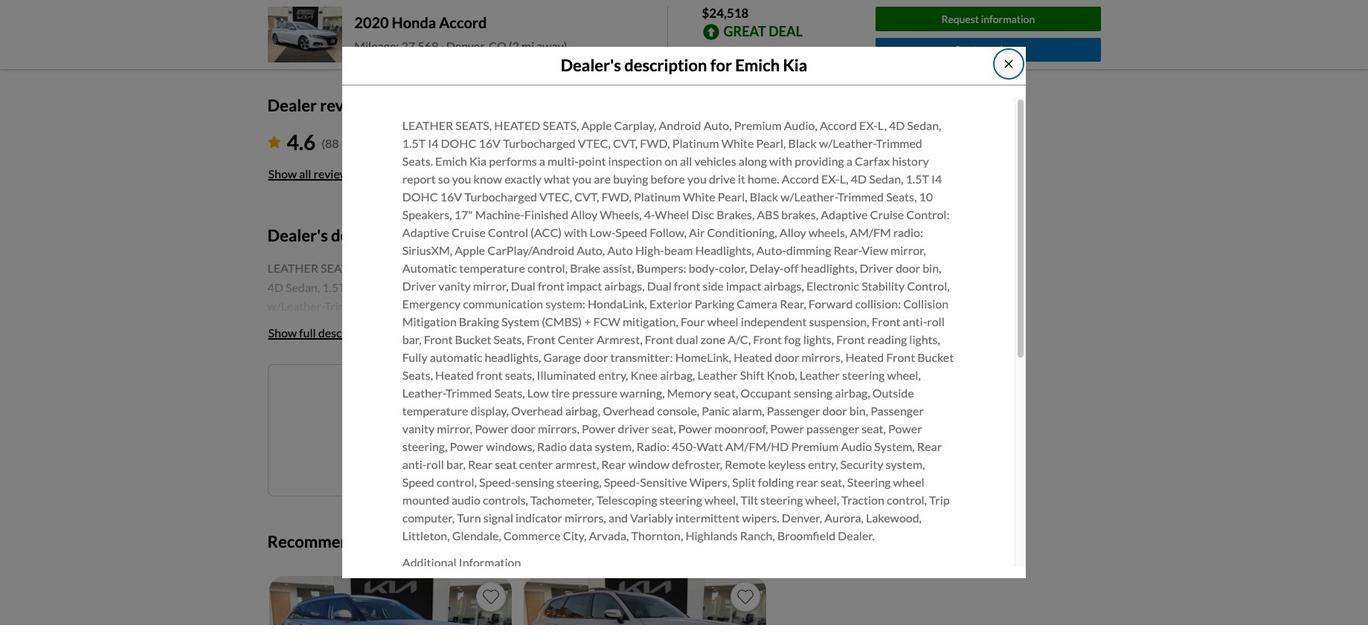 Task type: vqa. For each thing, say whether or not it's contained in the screenshot.
How To Sell a Deceased Family Member's Car To
no



Task type: locate. For each thing, give the bounding box(es) containing it.
computer,
[[402, 511, 455, 525]]

dealer's inside dialog
[[561, 55, 621, 75]]

littleton,
[[402, 529, 450, 543]]

0 vertical spatial auto,
[[704, 118, 732, 132]]

0 horizontal spatial front
[[476, 368, 503, 382]]

siriusxm,
[[402, 243, 453, 257]]

dual down bumpers:
[[647, 279, 672, 293]]

2 a from the left
[[847, 154, 853, 168]]

white up along
[[722, 136, 754, 150]]

dealer's for dealer's description for emich kia
[[561, 55, 621, 75]]

denver, inside leather seats, heated seats, apple carplay, android auto, premium audio, accord ex-l, 4d sedan, 1.5t i4 dohc 16v turbocharged vtec, cvt, fwd, platinum white pearl, black w/leather-trimmed seats.   emich kia performs a multi-point inspection on all vehicles along with providing a carfax history report so you know exactly what you are buying before you drive it home. accord ex-l, 4d sedan, 1.5t i4 dohc 16v turbocharged vtec, cvt, fwd, platinum white pearl, black w/leather-trimmed seats, 10 speakers, 17" machine-finished alloy wheels, 4-wheel disc brakes, abs brakes, adaptive cruise control: adaptive cruise control (acc) with low-speed follow, air conditioning, alloy wheels, am/fm radio: siriusxm, apple carplay/android auto, auto high-beam headlights, auto-dimming rear-view mirror, automatic temperature control, brake assist, bumpers: body-color, delay-off headlights, driver door bin, driver vanity mirror, dual front impact airbags, dual front side impact airbags, electronic stability control, emergency communication system: hondalink, exterior parking camera rear, forward collision: collision mitigation braking system (cmbs) + fcw mitigation, four wheel independent suspension, front anti-roll bar, front bucket seats, front center armrest, front dual zone a/c, front fog lights, front reading lights, fully automatic headlights, garage door transmitter: homelink, heated door mirrors, heated front bucket seats, heated front seats, illuminated entry, knee airbag, leather shift knob, leather steering wheel, leather-trimmed seats, low tire pressure warning, memory seat, occupant sensing airbag, outside temperature display, overhead airbag, overhead console, panic alarm, passenger door bin, passenger vanity mirror, power door mirrors, power driver seat, power moonroof, power passenger seat, power steering, power windows, radio data system, radio: 450-watt am/fm/hd premium audio system, rear anti-roll bar, rear seat center armrest, rear window defroster, remote keyless entry, security system, speed control, speed-sensing steering, speed-sensitive wipers, split folding rear seat, steering wheel mounted audio controls, tachometer, telescoping steering wheel, tilt steering wheel, traction control, trip computer, turn signal indicator mirrors, and variably intermittent wipers. denver, aurora, lakewood, littleton, glendale, commerce city, arvada, thornton, highlands ranch, broomfield dealer.
[[782, 511, 822, 525]]

turn
[[457, 511, 481, 525]]

are
[[594, 172, 611, 186]]

headlights, up 'electronic'
[[801, 261, 858, 275]]

dohc
[[441, 136, 477, 150], [402, 190, 438, 204]]

off
[[784, 261, 799, 275]]

sensing down knob,
[[794, 386, 833, 400]]

0 vertical spatial headlights,
[[801, 261, 858, 275]]

1 horizontal spatial wheel
[[894, 475, 925, 490]]

0 horizontal spatial speed-
[[479, 475, 515, 490]]

0 vertical spatial bin,
[[923, 261, 942, 275]]

start purchase button
[[876, 38, 1101, 62]]

bucket
[[455, 333, 492, 347], [918, 350, 954, 365]]

reviews up 4.6 (88 reviews)
[[320, 96, 377, 116]]

trimmed up display,
[[446, 386, 492, 400]]

0 horizontal spatial roll
[[427, 458, 444, 472]]

0 horizontal spatial all
[[299, 167, 311, 181]]

0 vertical spatial vanity
[[439, 279, 471, 293]]

1 dual from the left
[[511, 279, 536, 293]]

lights,
[[803, 333, 834, 347], [910, 333, 941, 347]]

show full description button
[[268, 317, 378, 350]]

platinum up 4-
[[634, 190, 681, 204]]

system, down system,
[[886, 458, 925, 472]]

l, up carfax
[[878, 118, 887, 132]]

1 vertical spatial this
[[419, 532, 446, 552]]

0 horizontal spatial 1.5t
[[402, 136, 426, 150]]

0 horizontal spatial lights,
[[803, 333, 834, 347]]

request information button
[[876, 7, 1101, 31]]

0 horizontal spatial control,
[[437, 475, 477, 490]]

1 horizontal spatial denver,
[[782, 511, 822, 525]]

0 vertical spatial denver,
[[446, 39, 487, 53]]

0 horizontal spatial ex-
[[822, 172, 840, 186]]

abs
[[757, 207, 779, 222]]

1 horizontal spatial dealer
[[354, 3, 389, 17]]

seats, left heated
[[456, 118, 492, 132]]

so
[[438, 172, 450, 186]]

0 horizontal spatial sedan,
[[869, 172, 904, 186]]

anti-
[[903, 315, 927, 329], [402, 458, 427, 472]]

with left low- in the top left of the page
[[564, 225, 588, 240]]

start purchase
[[955, 43, 1022, 56]]

broomfield
[[778, 529, 836, 543]]

steering, down armrest,
[[557, 475, 602, 490]]

show for dealer
[[268, 167, 297, 181]]

description for dealer's description for emich kia
[[625, 55, 707, 75]]

0 horizontal spatial headlights,
[[485, 350, 541, 365]]

0 vertical spatial accord
[[439, 14, 487, 32]]

headlights,
[[801, 261, 858, 275], [485, 350, 541, 365]]

0 vertical spatial dealer
[[354, 3, 389, 17]]

2020
[[354, 14, 389, 32]]

16v down the 'so'
[[440, 190, 462, 204]]

control, down carplay/android
[[528, 261, 568, 275]]

0 vertical spatial cvt,
[[613, 136, 638, 150]]

variably
[[630, 511, 674, 525]]

dimming
[[787, 243, 832, 257]]

auto, up vehicles on the top right of page
[[704, 118, 732, 132]]

trimmed up history in the right of the page
[[876, 136, 923, 150]]

2 impact from the left
[[726, 279, 762, 293]]

passenger down the outside
[[871, 404, 924, 418]]

2 show from the top
[[268, 326, 297, 340]]

dealer for dealer reviews
[[268, 96, 317, 116]]

speed- up controls,
[[479, 475, 515, 490]]

airbag, up memory
[[660, 368, 695, 382]]

speed down 'wheels,'
[[616, 225, 648, 240]]

point
[[579, 154, 606, 168]]

1 horizontal spatial cvt,
[[613, 136, 638, 150]]

bin,
[[923, 261, 942, 275], [850, 404, 869, 418]]

power up 450-
[[679, 422, 713, 436]]

vtec, down what
[[540, 190, 572, 204]]

4d up history in the right of the page
[[889, 118, 905, 132]]

dual
[[676, 333, 699, 347]]

below
[[742, 45, 774, 59]]

entry, up rear
[[808, 458, 838, 472]]

0 horizontal spatial steering,
[[402, 440, 448, 454]]

deal
[[769, 23, 803, 39]]

pearl, up along
[[756, 136, 786, 150]]

turbocharged
[[503, 136, 576, 150], [465, 190, 537, 204]]

0 horizontal spatial me
[[456, 391, 472, 405]]

cruise
[[870, 207, 904, 222], [452, 225, 486, 240]]

0 horizontal spatial driver
[[402, 279, 436, 293]]

wipers.
[[742, 511, 780, 525]]

1 horizontal spatial anti-
[[903, 315, 927, 329]]

1 vertical spatial denver,
[[782, 511, 822, 525]]

1 vertical spatial turbocharged
[[465, 190, 537, 204]]

3 you from the left
[[688, 172, 707, 186]]

temperature up the 'communication'
[[459, 261, 525, 275]]

description inside show full description button
[[318, 326, 377, 340]]

trimmed
[[876, 136, 923, 150], [838, 190, 884, 204], [446, 386, 492, 400]]

center
[[519, 458, 553, 472]]

sensitive
[[640, 475, 687, 490]]

keyless
[[768, 458, 806, 472]]

overhead down low
[[511, 404, 563, 418]]

1 show from the top
[[268, 167, 297, 181]]

bumpers:
[[637, 261, 687, 275]]

mirror, up the 'communication'
[[473, 279, 509, 293]]

traction
[[842, 493, 885, 507]]

show left full
[[268, 326, 297, 340]]

accord inside 2020 honda accord mileage: 27,569 · denver, co (2 mi away)
[[439, 14, 487, 32]]

emich up the 'so'
[[435, 154, 467, 168]]

1 vertical spatial show
[[268, 326, 297, 340]]

dealer for dealer website
[[354, 3, 389, 17]]

bin, up control,
[[923, 261, 942, 275]]

auto
[[607, 243, 633, 257]]

pearl, up brakes, at the right top of the page
[[718, 190, 748, 204]]

rear left window at the bottom left of page
[[602, 458, 626, 472]]

emich down the great deal
[[735, 55, 780, 75]]

fwd,
[[640, 136, 670, 150], [602, 190, 632, 204]]

1 horizontal spatial rear
[[602, 458, 626, 472]]

show down star image
[[268, 167, 297, 181]]

fully
[[402, 350, 428, 365]]

auto, up brake
[[577, 243, 605, 257]]

alloy down brakes,
[[780, 225, 807, 240]]

wheel
[[708, 315, 739, 329], [894, 475, 925, 490]]

star image
[[268, 136, 281, 148]]

recommended from this dealer
[[268, 532, 496, 552]]

1 horizontal spatial all
[[680, 154, 692, 168]]

1 vertical spatial dohc
[[402, 190, 438, 204]]

mirror, down notify
[[437, 422, 473, 436]]

seats.
[[402, 154, 433, 168]]

0 vertical spatial me
[[456, 391, 472, 405]]

2 airbags, from the left
[[764, 279, 804, 293]]

panic
[[702, 404, 730, 418]]

anti- down collision
[[903, 315, 927, 329]]

1 a from the left
[[539, 154, 546, 168]]

platinum down "android"
[[673, 136, 719, 150]]

heated down reading
[[846, 350, 884, 365]]

1 vertical spatial emich
[[435, 154, 467, 168]]

16v up performs
[[479, 136, 501, 150]]

color,
[[719, 261, 748, 275]]

0 horizontal spatial accord
[[439, 14, 487, 32]]

request information
[[942, 12, 1035, 25]]

co
[[489, 39, 507, 53]]

steering,
[[402, 440, 448, 454], [557, 475, 602, 490]]

airbag, down 'pressure'
[[566, 404, 601, 418]]

0 horizontal spatial i4
[[428, 136, 439, 150]]

me inside email me button
[[525, 432, 541, 447]]

speed up mounted
[[402, 475, 434, 490]]

0 horizontal spatial leather
[[698, 368, 738, 382]]

0 vertical spatial dealer's
[[561, 55, 621, 75]]

all right on
[[680, 154, 692, 168]]

0 horizontal spatial cvt,
[[575, 190, 599, 204]]

bin, up the passenger
[[850, 404, 869, 418]]

commerce
[[504, 529, 561, 543]]

buying
[[613, 172, 649, 186]]

a
[[539, 154, 546, 168], [847, 154, 853, 168]]

2 lights, from the left
[[910, 333, 941, 347]]

headlights, up the seats,
[[485, 350, 541, 365]]

dealer's down "show all reviews" button
[[268, 225, 328, 245]]

mirror, down radio:
[[891, 243, 926, 257]]

am/fm/hd
[[726, 440, 789, 454]]

0 vertical spatial 16v
[[479, 136, 501, 150]]

1 vertical spatial white
[[683, 190, 716, 204]]

drive
[[709, 172, 736, 186]]

1 horizontal spatial driver
[[860, 261, 894, 275]]

passenger
[[767, 404, 820, 418], [871, 404, 924, 418]]

information
[[981, 12, 1035, 25]]

0 vertical spatial speed
[[616, 225, 648, 240]]

white up "disc"
[[683, 190, 716, 204]]

steering
[[847, 475, 891, 490]]

scroll right image
[[752, 538, 759, 551]]

1 vertical spatial alloy
[[780, 225, 807, 240]]

am/fm
[[850, 225, 891, 240]]

1 horizontal spatial system,
[[886, 458, 925, 472]]

close modal dealer's description for emich kia image
[[1003, 58, 1015, 70]]

garage
[[544, 350, 581, 365]]

0 vertical spatial reviews
[[320, 96, 377, 116]]

description inside the dealer's description for emich kia dialog
[[625, 55, 707, 75]]

airbags, down off
[[764, 279, 804, 293]]

dealer's for dealer's description
[[268, 225, 328, 245]]

all
[[680, 154, 692, 168], [299, 167, 311, 181]]

emich
[[735, 55, 780, 75], [435, 154, 467, 168]]

ex- down the providing on the top
[[822, 172, 840, 186]]

it
[[738, 172, 746, 186]]

0 horizontal spatial seats,
[[456, 118, 492, 132]]

1 you from the left
[[452, 172, 471, 186]]

$24,518
[[702, 5, 749, 21]]

2 leather from the left
[[800, 368, 840, 382]]

on
[[665, 154, 678, 168]]

anti- up mounted
[[402, 458, 427, 472]]

scroll left image
[[708, 538, 715, 551]]

door up control,
[[896, 261, 921, 275]]

w/leather- up brakes,
[[781, 190, 838, 204]]

airbags, down the assist, on the left
[[605, 279, 645, 293]]

vanity up emergency
[[439, 279, 471, 293]]

0 horizontal spatial system,
[[595, 440, 634, 454]]

control, up audio
[[437, 475, 477, 490]]

show all reviews button
[[268, 158, 355, 190]]

2 overhead from the left
[[603, 404, 655, 418]]

all inside button
[[299, 167, 311, 181]]

moonroof,
[[715, 422, 768, 436]]

1 horizontal spatial control,
[[528, 261, 568, 275]]

1 vertical spatial me
[[525, 432, 541, 447]]

alloy
[[571, 207, 598, 222], [780, 225, 807, 240]]

roll
[[927, 315, 945, 329], [427, 458, 444, 472]]

0 horizontal spatial dealer's
[[268, 225, 328, 245]]

4d
[[889, 118, 905, 132], [851, 172, 867, 186]]

0 horizontal spatial vanity
[[402, 422, 435, 436]]

folding
[[758, 475, 794, 490]]

0 vertical spatial fwd,
[[640, 136, 670, 150]]

system:
[[546, 297, 586, 311]]

0 vertical spatial adaptive
[[821, 207, 868, 222]]

0 vertical spatial pearl,
[[756, 136, 786, 150]]

vtec, up point
[[578, 136, 611, 150]]

0 horizontal spatial wheel
[[708, 315, 739, 329]]

2 horizontal spatial accord
[[820, 118, 857, 132]]

0 horizontal spatial premium
[[734, 118, 782, 132]]

1 leather from the left
[[698, 368, 738, 382]]

steering, down notify
[[402, 440, 448, 454]]

rear left seat
[[468, 458, 493, 472]]

0 vertical spatial vtec,
[[578, 136, 611, 150]]

glendale,
[[452, 529, 501, 543]]

denver, up broomfield
[[782, 511, 822, 525]]

me for email
[[525, 432, 541, 447]]

apple
[[582, 118, 612, 132], [455, 243, 485, 257]]

cvt, down are
[[575, 190, 599, 204]]

mitigation,
[[623, 315, 679, 329]]

adaptive up wheels,
[[821, 207, 868, 222]]

door up windows,
[[511, 422, 536, 436]]

1 vertical spatial headlights,
[[485, 350, 541, 365]]

adaptive down speakers,
[[402, 225, 449, 240]]

accord right audio,
[[820, 118, 857, 132]]

seat, up audio
[[862, 422, 886, 436]]

this right like at bottom left
[[574, 391, 594, 405]]

power down display,
[[475, 422, 509, 436]]

tachometer,
[[531, 493, 594, 507]]

dohc down report
[[402, 190, 438, 204]]

1 horizontal spatial impact
[[726, 279, 762, 293]]

dealer up 4.6 at the top left of page
[[268, 96, 317, 116]]

0 horizontal spatial overhead
[[511, 404, 563, 418]]

seat
[[495, 458, 517, 472]]

premium down the passenger
[[791, 440, 839, 454]]

1 vertical spatial ex-
[[822, 172, 840, 186]]

0 horizontal spatial dealer
[[268, 96, 317, 116]]

0 horizontal spatial bin,
[[850, 404, 869, 418]]

high-
[[636, 243, 664, 257]]

entry, up one
[[599, 368, 628, 382]]

brake
[[570, 261, 601, 275]]

0 vertical spatial anti-
[[903, 315, 927, 329]]

1 vertical spatial entry,
[[808, 458, 838, 472]]

sensing down center
[[515, 475, 554, 490]]

control, up lakewood, in the right bottom of the page
[[887, 493, 927, 507]]

roll down collision
[[927, 315, 945, 329]]

i4 up "10"
[[932, 172, 942, 186]]

1 vertical spatial kia
[[470, 154, 487, 168]]

450-
[[672, 440, 697, 454]]

heated
[[734, 350, 773, 365], [846, 350, 884, 365], [435, 368, 474, 382]]

1 vertical spatial dealer
[[268, 96, 317, 116]]

follow,
[[650, 225, 687, 240]]

leather down homelink,
[[698, 368, 738, 382]]

all down 4.6 at the top left of page
[[299, 167, 311, 181]]

providing
[[795, 154, 844, 168]]

dohc down leather
[[441, 136, 477, 150]]

1 horizontal spatial 16v
[[479, 136, 501, 150]]

1 overhead from the left
[[511, 404, 563, 418]]

you left are
[[573, 172, 592, 186]]

turbocharged up machine-
[[465, 190, 537, 204]]

hondalink,
[[588, 297, 647, 311]]

2 dual from the left
[[647, 279, 672, 293]]

0 horizontal spatial dohc
[[402, 190, 438, 204]]

1 vertical spatial airbag,
[[835, 386, 870, 400]]

1 horizontal spatial dohc
[[441, 136, 477, 150]]

wheel, down wipers,
[[705, 493, 739, 507]]

1 vertical spatial 16v
[[440, 190, 462, 204]]

stability
[[862, 279, 905, 293]]

driver down view
[[860, 261, 894, 275]]

great
[[724, 23, 766, 39]]

apple up point
[[582, 118, 612, 132]]

front up "system:"
[[538, 279, 565, 293]]

great deal
[[724, 23, 803, 39]]

accord up ·
[[439, 14, 487, 32]]

like
[[553, 391, 572, 405]]

1 horizontal spatial steering,
[[557, 475, 602, 490]]

denver, right ·
[[446, 39, 487, 53]]

with
[[770, 154, 793, 168], [564, 225, 588, 240]]

armrest,
[[555, 458, 599, 472]]

ex- up carfax
[[860, 118, 878, 132]]

reviews down (88
[[314, 167, 354, 181]]

0 vertical spatial bar,
[[402, 333, 422, 347]]

1 horizontal spatial 1.5t
[[906, 172, 929, 186]]

4d down carfax
[[851, 172, 867, 186]]

speakers,
[[402, 207, 452, 222]]

0 horizontal spatial speed
[[402, 475, 434, 490]]

black
[[789, 136, 817, 150], [750, 190, 779, 204]]

1 vertical spatial system,
[[886, 458, 925, 472]]

overhead up driver
[[603, 404, 655, 418]]

dealer
[[354, 3, 389, 17], [268, 96, 317, 116]]



Task type: describe. For each thing, give the bounding box(es) containing it.
1 vertical spatial vanity
[[402, 422, 435, 436]]

1 horizontal spatial vanity
[[439, 279, 471, 293]]

1 vertical spatial bar,
[[447, 458, 466, 472]]

1 seats, from the left
[[456, 118, 492, 132]]

1 vertical spatial vtec,
[[540, 190, 572, 204]]

2 vertical spatial trimmed
[[446, 386, 492, 400]]

radio:
[[637, 440, 670, 454]]

1 vertical spatial fwd,
[[602, 190, 632, 204]]

1 vertical spatial 4d
[[851, 172, 867, 186]]

1 vertical spatial premium
[[791, 440, 839, 454]]

front down suspension,
[[837, 333, 866, 347]]

one
[[596, 391, 616, 405]]

denver, inside 2020 honda accord mileage: 27,569 · denver, co (2 mi away)
[[446, 39, 487, 53]]

0 vertical spatial sensing
[[794, 386, 833, 400]]

seat, right rear
[[821, 475, 845, 490]]

rear
[[797, 475, 818, 490]]

1 vertical spatial 1.5t
[[906, 172, 929, 186]]

0 vertical spatial with
[[770, 154, 793, 168]]

power up am/fm/hd
[[771, 422, 804, 436]]

1 impact from the left
[[567, 279, 602, 293]]

arvada,
[[589, 529, 629, 543]]

1 vertical spatial anti-
[[402, 458, 427, 472]]

seat, up the panic
[[714, 386, 739, 400]]

1 horizontal spatial vtec,
[[578, 136, 611, 150]]

0 vertical spatial premium
[[734, 118, 782, 132]]

0 horizontal spatial rear
[[468, 458, 493, 472]]

1 horizontal spatial headlights,
[[801, 261, 858, 275]]

0 horizontal spatial wheel,
[[705, 493, 739, 507]]

kia inside leather seats, heated seats, apple carplay, android auto, premium audio, accord ex-l, 4d sedan, 1.5t i4 dohc 16v turbocharged vtec, cvt, fwd, platinum white pearl, black w/leather-trimmed seats.   emich kia performs a multi-point inspection on all vehicles along with providing a carfax history report so you know exactly what you are buying before you drive it home. accord ex-l, 4d sedan, 1.5t i4 dohc 16v turbocharged vtec, cvt, fwd, platinum white pearl, black w/leather-trimmed seats, 10 speakers, 17" machine-finished alloy wheels, 4-wheel disc brakes, abs brakes, adaptive cruise control: adaptive cruise control (acc) with low-speed follow, air conditioning, alloy wheels, am/fm radio: siriusxm, apple carplay/android auto, auto high-beam headlights, auto-dimming rear-view mirror, automatic temperature control, brake assist, bumpers: body-color, delay-off headlights, driver door bin, driver vanity mirror, dual front impact airbags, dual front side impact airbags, electronic stability control, emergency communication system: hondalink, exterior parking camera rear, forward collision: collision mitigation braking system (cmbs) + fcw mitigation, four wheel independent suspension, front anti-roll bar, front bucket seats, front center armrest, front dual zone a/c, front fog lights, front reading lights, fully automatic headlights, garage door transmitter: homelink, heated door mirrors, heated front bucket seats, heated front seats, illuminated entry, knee airbag, leather shift knob, leather steering wheel, leather-trimmed seats, low tire pressure warning, memory seat, occupant sensing airbag, outside temperature display, overhead airbag, overhead console, panic alarm, passenger door bin, passenger vanity mirror, power door mirrors, power driver seat, power moonroof, power passenger seat, power steering, power windows, radio data system, radio: 450-watt am/fm/hd premium audio system, rear anti-roll bar, rear seat center armrest, rear window defroster, remote keyless entry, security system, speed control, speed-sensing steering, speed-sensitive wipers, split folding rear seat, steering wheel mounted audio controls, tachometer, telescoping steering wheel, tilt steering wheel, traction control, trip computer, turn signal indicator mirrors, and variably intermittent wipers. denver, aurora, lakewood, littleton, glendale, commerce city, arvada, thornton, highlands ranch, broomfield dealer.
[[470, 154, 487, 168]]

carfax
[[855, 154, 890, 168]]

1 horizontal spatial entry,
[[808, 458, 838, 472]]

2 vertical spatial mirror,
[[437, 422, 473, 436]]

0 vertical spatial kia
[[783, 55, 808, 75]]

air
[[689, 225, 705, 240]]

0 vertical spatial apple
[[582, 118, 612, 132]]

performs
[[489, 154, 537, 168]]

1 vertical spatial platinum
[[634, 190, 681, 204]]

2 horizontal spatial rear
[[918, 440, 942, 454]]

dealer's description
[[268, 225, 414, 245]]

armrest,
[[597, 333, 643, 347]]

1 vertical spatial mirror,
[[473, 279, 509, 293]]

website
[[391, 3, 432, 17]]

1 vertical spatial roll
[[427, 458, 444, 472]]

1 horizontal spatial this
[[574, 391, 594, 405]]

rear-
[[834, 243, 862, 257]]

email me button
[[393, 425, 643, 455]]

0 vertical spatial i4
[[428, 136, 439, 150]]

front up reading
[[872, 315, 901, 329]]

1 airbags, from the left
[[605, 279, 645, 293]]

1 horizontal spatial ex-
[[860, 118, 878, 132]]

front down independent
[[753, 333, 782, 347]]

low-
[[590, 225, 616, 240]]

indicator
[[516, 511, 563, 525]]

2 horizontal spatial wheel,
[[887, 368, 921, 382]]

0 vertical spatial temperature
[[459, 261, 525, 275]]

2 seats, from the left
[[543, 118, 579, 132]]

telescoping
[[597, 493, 658, 507]]

forward
[[809, 297, 853, 311]]

seats, left "10"
[[886, 190, 917, 204]]

0 horizontal spatial heated
[[435, 368, 474, 382]]

1 passenger from the left
[[767, 404, 820, 418]]

1 vertical spatial adaptive
[[402, 225, 449, 240]]

4.6 (88 reviews)
[[287, 129, 386, 155]]

1 horizontal spatial steering
[[761, 493, 803, 507]]

show all reviews
[[268, 167, 354, 181]]

exactly
[[505, 172, 542, 186]]

0 horizontal spatial this
[[419, 532, 446, 552]]

system
[[502, 315, 540, 329]]

1 vertical spatial trimmed
[[838, 190, 884, 204]]

front down mitigation,
[[645, 333, 674, 347]]

0 vertical spatial driver
[[860, 261, 894, 275]]

power up data at the bottom of the page
[[582, 422, 616, 436]]

1 horizontal spatial speed
[[616, 225, 648, 240]]

0 horizontal spatial entry,
[[599, 368, 628, 382]]

aurora,
[[825, 511, 864, 525]]

0 horizontal spatial alloy
[[571, 207, 598, 222]]

and
[[609, 511, 628, 525]]

intermittent
[[676, 511, 740, 525]]

1 horizontal spatial adaptive
[[821, 207, 868, 222]]

0 vertical spatial turbocharged
[[503, 136, 576, 150]]

1 vertical spatial speed
[[402, 475, 434, 490]]

(cmbs)
[[542, 315, 582, 329]]

1 horizontal spatial wheel,
[[806, 493, 840, 507]]

1 horizontal spatial cruise
[[870, 207, 904, 222]]

1 lights, from the left
[[803, 333, 834, 347]]

0 horizontal spatial l,
[[840, 172, 849, 186]]

2020 honda accord image
[[268, 6, 343, 63]]

request
[[942, 12, 979, 25]]

10
[[919, 190, 933, 204]]

system,
[[875, 440, 915, 454]]

beam
[[664, 243, 693, 257]]

listings
[[513, 391, 550, 405]]

1 horizontal spatial white
[[722, 136, 754, 150]]

side
[[703, 279, 724, 293]]

leather-
[[402, 386, 446, 400]]

brakes,
[[717, 207, 755, 222]]

·
[[441, 39, 444, 53]]

2 you from the left
[[573, 172, 592, 186]]

heated
[[494, 118, 541, 132]]

me for notify
[[456, 391, 472, 405]]

0 vertical spatial emich
[[735, 55, 780, 75]]

2 horizontal spatial front
[[674, 279, 701, 293]]

home.
[[748, 172, 780, 186]]

0 vertical spatial platinum
[[673, 136, 719, 150]]

emich inside leather seats, heated seats, apple carplay, android auto, premium audio, accord ex-l, 4d sedan, 1.5t i4 dohc 16v turbocharged vtec, cvt, fwd, platinum white pearl, black w/leather-trimmed seats.   emich kia performs a multi-point inspection on all vehicles along with providing a carfax history report so you know exactly what you are buying before you drive it home. accord ex-l, 4d sedan, 1.5t i4 dohc 16v turbocharged vtec, cvt, fwd, platinum white pearl, black w/leather-trimmed seats, 10 speakers, 17" machine-finished alloy wheels, 4-wheel disc brakes, abs brakes, adaptive cruise control: adaptive cruise control (acc) with low-speed follow, air conditioning, alloy wheels, am/fm radio: siriusxm, apple carplay/android auto, auto high-beam headlights, auto-dimming rear-view mirror, automatic temperature control, brake assist, bumpers: body-color, delay-off headlights, driver door bin, driver vanity mirror, dual front impact airbags, dual front side impact airbags, electronic stability control, emergency communication system: hondalink, exterior parking camera rear, forward collision: collision mitigation braking system (cmbs) + fcw mitigation, four wheel independent suspension, front anti-roll bar, front bucket seats, front center armrest, front dual zone a/c, front fog lights, front reading lights, fully automatic headlights, garage door transmitter: homelink, heated door mirrors, heated front bucket seats, heated front seats, illuminated entry, knee airbag, leather shift knob, leather steering wheel, leather-trimmed seats, low tire pressure warning, memory seat, occupant sensing airbag, outside temperature display, overhead airbag, overhead console, panic alarm, passenger door bin, passenger vanity mirror, power door mirrors, power driver seat, power moonroof, power passenger seat, power steering, power windows, radio data system, radio: 450-watt am/fm/hd premium audio system, rear anti-roll bar, rear seat center armrest, rear window defroster, remote keyless entry, security system, speed control, speed-sensing steering, speed-sensitive wipers, split folding rear seat, steering wheel mounted audio controls, tachometer, telescoping steering wheel, tilt steering wheel, traction control, trip computer, turn signal indicator mirrors, and variably intermittent wipers. denver, aurora, lakewood, littleton, glendale, commerce city, arvada, thornton, highlands ranch, broomfield dealer.
[[435, 154, 467, 168]]

0 horizontal spatial with
[[564, 225, 588, 240]]

signal
[[484, 511, 514, 525]]

radio
[[537, 440, 567, 454]]

0 vertical spatial mirrors,
[[802, 350, 843, 365]]

recommended
[[268, 532, 377, 552]]

0 horizontal spatial white
[[683, 190, 716, 204]]

1 speed- from the left
[[479, 475, 515, 490]]

power left email
[[450, 440, 484, 454]]

power up system,
[[889, 422, 923, 436]]

0 vertical spatial black
[[789, 136, 817, 150]]

1 vertical spatial apple
[[455, 243, 485, 257]]

dealer website link
[[354, 1, 768, 19]]

conditioning,
[[707, 225, 778, 240]]

1 vertical spatial sensing
[[515, 475, 554, 490]]

reading
[[868, 333, 907, 347]]

seats, down system on the left
[[494, 333, 525, 347]]

watt
[[697, 440, 723, 454]]

1 vertical spatial steering,
[[557, 475, 602, 490]]

transmitter:
[[611, 350, 673, 365]]

1 vertical spatial w/leather-
[[781, 190, 838, 204]]

control,
[[907, 279, 950, 293]]

controls,
[[483, 493, 528, 507]]

door up the passenger
[[823, 404, 847, 418]]

1 horizontal spatial airbag,
[[660, 368, 695, 382]]

market
[[777, 45, 814, 59]]

4-
[[644, 207, 655, 222]]

0 vertical spatial control,
[[528, 261, 568, 275]]

description for dealer's description
[[331, 225, 414, 245]]

seat, up 'radio:'
[[652, 422, 676, 436]]

2 passenger from the left
[[871, 404, 924, 418]]

1 horizontal spatial sedan,
[[907, 118, 942, 132]]

city,
[[563, 529, 587, 543]]

1 vertical spatial black
[[750, 190, 779, 204]]

1 horizontal spatial 4d
[[889, 118, 905, 132]]

reviews inside button
[[314, 167, 354, 181]]

0 vertical spatial trimmed
[[876, 136, 923, 150]]

front down mitigation
[[424, 333, 453, 347]]

mileage:
[[354, 39, 399, 53]]

1 horizontal spatial l,
[[878, 118, 887, 132]]

mitigation
[[402, 315, 457, 329]]

suspension,
[[809, 315, 870, 329]]

inspection
[[608, 154, 662, 168]]

mounted
[[402, 493, 449, 507]]

front down reading
[[887, 350, 916, 365]]

1 vertical spatial temperature
[[402, 404, 468, 418]]

pressure
[[572, 386, 618, 400]]

show full description
[[268, 326, 377, 340]]

warning,
[[620, 386, 665, 400]]

2 horizontal spatial control,
[[887, 493, 927, 507]]

1 horizontal spatial front
[[538, 279, 565, 293]]

additional
[[402, 556, 457, 570]]

lakewood,
[[866, 511, 922, 525]]

dealer
[[449, 532, 496, 552]]

1 vertical spatial pearl,
[[718, 190, 748, 204]]

1 vertical spatial auto,
[[577, 243, 605, 257]]

seats, down fully
[[402, 368, 433, 382]]

0 vertical spatial roll
[[927, 315, 945, 329]]

seats,
[[505, 368, 535, 382]]

0 vertical spatial steering,
[[402, 440, 448, 454]]

parking
[[695, 297, 735, 311]]

0 vertical spatial mirror,
[[891, 243, 926, 257]]

body-
[[689, 261, 719, 275]]

2 speed- from the left
[[604, 475, 640, 490]]

1 horizontal spatial heated
[[734, 350, 773, 365]]

0 vertical spatial w/leather-
[[819, 136, 876, 150]]

automatic
[[402, 261, 457, 275]]

electronic
[[807, 279, 860, 293]]

1 horizontal spatial pearl,
[[756, 136, 786, 150]]

control:
[[907, 207, 950, 222]]

door down center
[[584, 350, 608, 365]]

outside
[[873, 386, 914, 400]]

1 vertical spatial cruise
[[452, 225, 486, 240]]

dealer's description for emich kia dialog
[[342, 47, 1026, 626]]

door up knob,
[[775, 350, 800, 365]]

braking
[[459, 315, 499, 329]]

dealer's description for emich kia
[[561, 55, 808, 75]]

collision
[[904, 297, 949, 311]]

1 vertical spatial sedan,
[[869, 172, 904, 186]]

of
[[474, 391, 485, 405]]

(88
[[322, 136, 339, 150]]

front down system on the left
[[527, 333, 556, 347]]

1 vertical spatial i4
[[932, 172, 942, 186]]

0 horizontal spatial steering
[[660, 493, 703, 507]]

control
[[488, 225, 528, 240]]

seats, down the seats,
[[494, 386, 525, 400]]

illuminated
[[537, 368, 596, 382]]

2 horizontal spatial heated
[[846, 350, 884, 365]]

4.6
[[287, 129, 316, 155]]

machine-
[[475, 207, 525, 222]]

rear,
[[780, 297, 807, 311]]

headlights,
[[695, 243, 754, 257]]

1 horizontal spatial accord
[[782, 172, 819, 186]]

1 horizontal spatial bucket
[[918, 350, 954, 365]]

all inside leather seats, heated seats, apple carplay, android auto, premium audio, accord ex-l, 4d sedan, 1.5t i4 dohc 16v turbocharged vtec, cvt, fwd, platinum white pearl, black w/leather-trimmed seats.   emich kia performs a multi-point inspection on all vehicles along with providing a carfax history report so you know exactly what you are buying before you drive it home. accord ex-l, 4d sedan, 1.5t i4 dohc 16v turbocharged vtec, cvt, fwd, platinum white pearl, black w/leather-trimmed seats, 10 speakers, 17" machine-finished alloy wheels, 4-wheel disc brakes, abs brakes, adaptive cruise control: adaptive cruise control (acc) with low-speed follow, air conditioning, alloy wheels, am/fm radio: siriusxm, apple carplay/android auto, auto high-beam headlights, auto-dimming rear-view mirror, automatic temperature control, brake assist, bumpers: body-color, delay-off headlights, driver door bin, driver vanity mirror, dual front impact airbags, dual front side impact airbags, electronic stability control, emergency communication system: hondalink, exterior parking camera rear, forward collision: collision mitigation braking system (cmbs) + fcw mitigation, four wheel independent suspension, front anti-roll bar, front bucket seats, front center armrest, front dual zone a/c, front fog lights, front reading lights, fully automatic headlights, garage door transmitter: homelink, heated door mirrors, heated front bucket seats, heated front seats, illuminated entry, knee airbag, leather shift knob, leather steering wheel, leather-trimmed seats, low tire pressure warning, memory seat, occupant sensing airbag, outside temperature display, overhead airbag, overhead console, panic alarm, passenger door bin, passenger vanity mirror, power door mirrors, power driver seat, power moonroof, power passenger seat, power steering, power windows, radio data system, radio: 450-watt am/fm/hd premium audio system, rear anti-roll bar, rear seat center armrest, rear window defroster, remote keyless entry, security system, speed control, speed-sensing steering, speed-sensitive wipers, split folding rear seat, steering wheel mounted audio controls, tachometer, telescoping steering wheel, tilt steering wheel, traction control, trip computer, turn signal indicator mirrors, and variably intermittent wipers. denver, aurora, lakewood, littleton, glendale, commerce city, arvada, thornton, highlands ranch, broomfield dealer.
[[680, 154, 692, 168]]

brakes,
[[782, 207, 819, 222]]

2 vertical spatial mirrors,
[[565, 511, 606, 525]]

show for dealer's
[[268, 326, 297, 340]]

shift
[[740, 368, 765, 382]]

vehicles
[[695, 154, 737, 168]]

1 vertical spatial mirrors,
[[538, 422, 580, 436]]

android
[[659, 118, 701, 132]]



